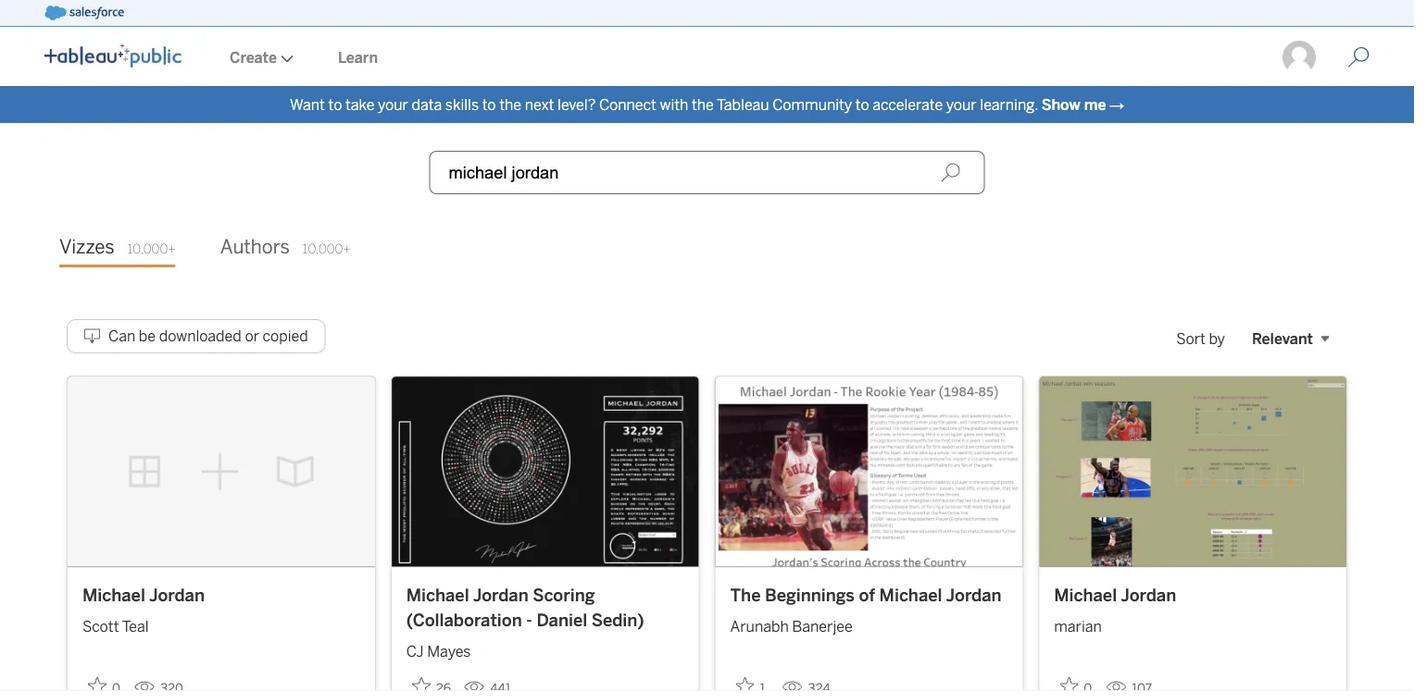 Task type: locate. For each thing, give the bounding box(es) containing it.
add favorite button down arunabh
[[730, 672, 775, 692]]

Add Favorite button
[[82, 672, 127, 692], [406, 672, 457, 692], [730, 672, 775, 692], [1054, 672, 1099, 692]]

michael jordan scoring (collaboration - daniel sedin) link
[[406, 583, 684, 634]]

tableau
[[717, 96, 769, 113]]

2 workbook thumbnail image from the left
[[392, 377, 699, 567]]

4 add favorite button from the left
[[1054, 672, 1099, 692]]

add favorite image down scott
[[88, 678, 107, 692]]

1 jordan from the left
[[149, 585, 205, 606]]

0 horizontal spatial michael jordan link
[[82, 583, 360, 609]]

0 horizontal spatial to
[[328, 96, 342, 113]]

accelerate
[[873, 96, 943, 113]]

3 workbook thumbnail image from the left
[[716, 377, 1023, 567]]

1 michael jordan link from the left
[[82, 583, 360, 609]]

1 add favorite button from the left
[[82, 672, 127, 692]]

michael inside michael jordan scoring (collaboration - daniel sedin)
[[406, 585, 469, 606]]

logo image
[[44, 44, 182, 68]]

michael up 'marian'
[[1054, 585, 1117, 606]]

2 horizontal spatial add favorite image
[[1060, 678, 1079, 692]]

0 horizontal spatial 10,000+
[[127, 242, 176, 257]]

learn link
[[316, 29, 400, 86]]

add favorite button down the 'cj mayes'
[[406, 672, 457, 692]]

can be downloaded or copied
[[108, 328, 308, 345]]

1 horizontal spatial 10,000+
[[303, 242, 351, 257]]

michael jordan up 'marian'
[[1054, 585, 1177, 606]]

copied
[[263, 328, 308, 345]]

1 michael from the left
[[82, 585, 145, 606]]

2 add favorite button from the left
[[406, 672, 457, 692]]

show
[[1042, 96, 1081, 113]]

2 michael from the left
[[406, 585, 469, 606]]

daniel
[[537, 611, 587, 631]]

2 michael jordan from the left
[[1054, 585, 1177, 606]]

want to take your data skills to the next level? connect with the tableau community to accelerate your learning. show me →
[[290, 96, 1125, 113]]

2 to from the left
[[482, 96, 496, 113]]

jordan for marian
[[1121, 585, 1177, 606]]

workbook thumbnail image
[[68, 377, 375, 567], [392, 377, 699, 567], [716, 377, 1023, 567], [1040, 377, 1347, 567]]

1 horizontal spatial the
[[692, 96, 714, 113]]

1 horizontal spatial add favorite image
[[412, 678, 431, 692]]

relevant button
[[1235, 319, 1348, 358]]

1 horizontal spatial michael jordan link
[[1054, 583, 1332, 609]]

michael up (collaboration
[[406, 585, 469, 606]]

michael jordan
[[82, 585, 205, 606], [1054, 585, 1177, 606]]

michael up 'scott teal'
[[82, 585, 145, 606]]

1 workbook thumbnail image from the left
[[68, 377, 375, 567]]

michael for marian
[[1054, 585, 1117, 606]]

sort by
[[1177, 330, 1226, 348]]

10,000+ right vizzes
[[127, 242, 176, 257]]

2 add favorite image from the left
[[412, 678, 431, 692]]

scott
[[82, 618, 119, 636]]

3 michael from the left
[[880, 585, 943, 606]]

1 horizontal spatial your
[[947, 96, 977, 113]]

add favorite button down 'marian'
[[1054, 672, 1099, 692]]

create
[[230, 49, 277, 66]]

cj mayes
[[406, 644, 471, 661]]

community
[[773, 96, 852, 113]]

add favorite image
[[88, 678, 107, 692], [412, 678, 431, 692], [1060, 678, 1079, 692]]

10,000+
[[127, 242, 176, 257], [303, 242, 351, 257]]

downloaded
[[159, 328, 242, 345]]

add favorite image down cj
[[412, 678, 431, 692]]

1 add favorite image from the left
[[88, 678, 107, 692]]

create button
[[208, 29, 316, 86]]

→
[[1110, 96, 1125, 113]]

Search input field
[[429, 151, 985, 195]]

your right take
[[378, 96, 408, 113]]

2 jordan from the left
[[473, 585, 529, 606]]

the right with in the left top of the page
[[692, 96, 714, 113]]

4 jordan from the left
[[1121, 585, 1177, 606]]

michael jordan for marian
[[1054, 585, 1177, 606]]

workbook thumbnail image for mayes
[[392, 377, 699, 567]]

2 horizontal spatial to
[[856, 96, 870, 113]]

can
[[108, 328, 135, 345]]

2 michael jordan link from the left
[[1054, 583, 1332, 609]]

scott teal link
[[82, 609, 360, 638]]

1 10,000+ from the left
[[127, 242, 176, 257]]

1 horizontal spatial to
[[482, 96, 496, 113]]

be
[[139, 328, 156, 345]]

michael
[[82, 585, 145, 606], [406, 585, 469, 606], [880, 585, 943, 606], [1054, 585, 1117, 606]]

to left "accelerate"
[[856, 96, 870, 113]]

1 michael jordan from the left
[[82, 585, 205, 606]]

add favorite image down 'marian'
[[1060, 678, 1079, 692]]

add favorite image for cj
[[412, 678, 431, 692]]

authors
[[220, 236, 290, 259]]

connect
[[599, 96, 657, 113]]

with
[[660, 96, 689, 113]]

vizzes
[[59, 236, 115, 259]]

jordan for scott teal
[[149, 585, 205, 606]]

3 jordan from the left
[[946, 585, 1002, 606]]

cj
[[406, 644, 424, 661]]

michael jordan link
[[82, 583, 360, 609], [1054, 583, 1332, 609]]

to
[[328, 96, 342, 113], [482, 96, 496, 113], [856, 96, 870, 113]]

jordan
[[149, 585, 205, 606], [473, 585, 529, 606], [946, 585, 1002, 606], [1121, 585, 1177, 606]]

0 horizontal spatial add favorite image
[[88, 678, 107, 692]]

arunabh banerjee link
[[730, 609, 1008, 638]]

or
[[245, 328, 259, 345]]

0 horizontal spatial michael jordan
[[82, 585, 205, 606]]

can be downloaded or copied button
[[67, 319, 326, 354]]

2 10,000+ from the left
[[303, 242, 351, 257]]

to right skills
[[482, 96, 496, 113]]

10,000+ for authors
[[303, 242, 351, 257]]

to left take
[[328, 96, 342, 113]]

the
[[499, 96, 522, 113], [692, 96, 714, 113]]

your
[[378, 96, 408, 113], [947, 96, 977, 113]]

the left next
[[499, 96, 522, 113]]

michael jordan up the teal
[[82, 585, 205, 606]]

show me link
[[1042, 96, 1106, 113]]

marian
[[1054, 618, 1102, 636]]

4 michael from the left
[[1054, 585, 1117, 606]]

arunabh
[[730, 618, 789, 636]]

3 add favorite button from the left
[[730, 672, 775, 692]]

1 horizontal spatial michael jordan
[[1054, 585, 1177, 606]]

0 horizontal spatial your
[[378, 96, 408, 113]]

scoring
[[533, 585, 595, 606]]

michael right of
[[880, 585, 943, 606]]

0 horizontal spatial the
[[499, 96, 522, 113]]

10,000+ right authors
[[303, 242, 351, 257]]

scott teal
[[82, 618, 149, 636]]

add favorite button down scott
[[82, 672, 127, 692]]

jordan inside michael jordan scoring (collaboration - daniel sedin)
[[473, 585, 529, 606]]

your left learning.
[[947, 96, 977, 113]]

add favorite button for cj
[[406, 672, 457, 692]]

go to search image
[[1326, 46, 1392, 69]]



Task type: describe. For each thing, give the bounding box(es) containing it.
jordan for cj mayes
[[473, 585, 529, 606]]

learning.
[[980, 96, 1039, 113]]

michael for cj mayes
[[406, 585, 469, 606]]

take
[[346, 96, 375, 113]]

cj mayes link
[[406, 634, 684, 664]]

michael jordan link for scott teal
[[82, 583, 360, 609]]

michael for scott teal
[[82, 585, 145, 606]]

4 workbook thumbnail image from the left
[[1040, 377, 1347, 567]]

data
[[412, 96, 442, 113]]

add favorite image for scott
[[88, 678, 107, 692]]

teal
[[122, 618, 149, 636]]

me
[[1084, 96, 1106, 113]]

add favorite image
[[736, 678, 755, 692]]

the
[[730, 585, 761, 606]]

of
[[859, 585, 875, 606]]

banerjee
[[792, 618, 853, 636]]

tara.schultz image
[[1281, 39, 1318, 76]]

beginnings
[[765, 585, 855, 606]]

marian link
[[1054, 609, 1332, 638]]

salesforce logo image
[[44, 6, 124, 20]]

-
[[526, 611, 532, 631]]

3 add favorite image from the left
[[1060, 678, 1079, 692]]

add favorite button for arunabh
[[730, 672, 775, 692]]

(collaboration
[[406, 611, 522, 631]]

sedin)
[[592, 611, 644, 631]]

3 to from the left
[[856, 96, 870, 113]]

sort
[[1177, 330, 1206, 348]]

add favorite button for scott
[[82, 672, 127, 692]]

search image
[[941, 163, 961, 183]]

level?
[[558, 96, 596, 113]]

skills
[[445, 96, 479, 113]]

10,000+ for vizzes
[[127, 242, 176, 257]]

michael jordan link for marian
[[1054, 583, 1332, 609]]

next
[[525, 96, 554, 113]]

michael jordan for scott teal
[[82, 585, 205, 606]]

2 your from the left
[[947, 96, 977, 113]]

mayes
[[427, 644, 471, 661]]

the beginnings of michael jordan
[[730, 585, 1002, 606]]

workbook thumbnail image for banerjee
[[716, 377, 1023, 567]]

1 your from the left
[[378, 96, 408, 113]]

arunabh banerjee
[[730, 618, 853, 636]]

2 the from the left
[[692, 96, 714, 113]]

michael jordan scoring (collaboration - daniel sedin)
[[406, 585, 644, 631]]

learn
[[338, 49, 378, 66]]

workbook thumbnail image for teal
[[68, 377, 375, 567]]

by
[[1209, 330, 1226, 348]]

the beginnings of michael jordan link
[[730, 583, 1008, 609]]

1 to from the left
[[328, 96, 342, 113]]

relevant
[[1252, 330, 1314, 348]]

want
[[290, 96, 325, 113]]

1 the from the left
[[499, 96, 522, 113]]



Task type: vqa. For each thing, say whether or not it's contained in the screenshot.
Recent Activity heading
no



